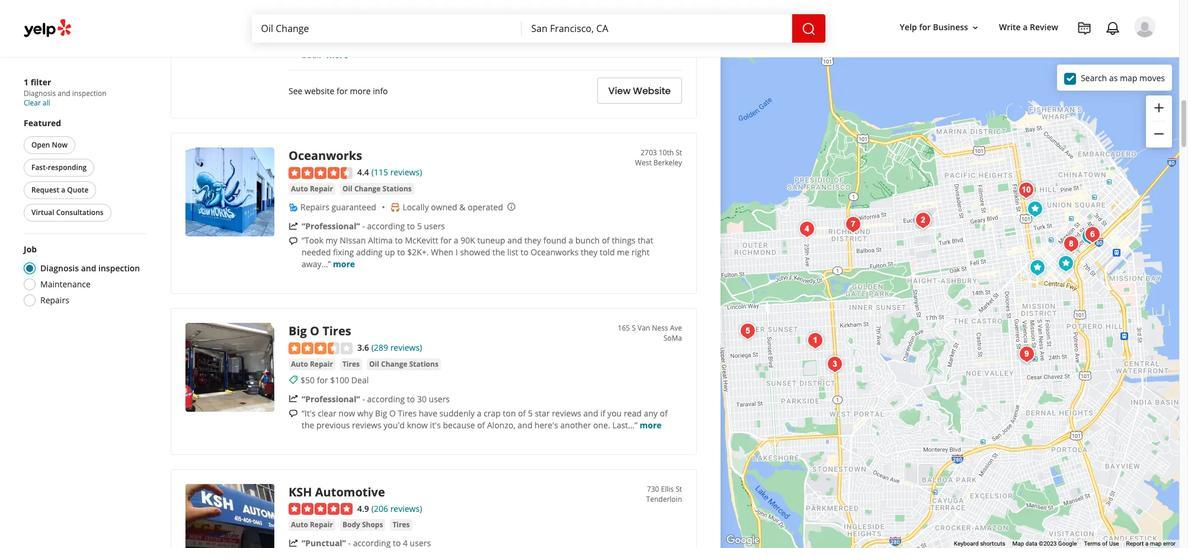 Task type: vqa. For each thing, say whether or not it's contained in the screenshot.
Search as map moves
yes



Task type: locate. For each thing, give the bounding box(es) containing it.
1 horizontal spatial oceanworks
[[531, 246, 579, 258]]

none field find
[[261, 22, 512, 35]]

1 vertical spatial 5
[[528, 407, 533, 419]]

and left if
[[583, 407, 598, 419]]

0 vertical spatial 16 trending v2 image
[[289, 221, 298, 231]]

according for big o tires
[[367, 393, 405, 405]]

3 auto repair from the top
[[291, 520, 333, 530]]

3 auto from the top
[[291, 520, 308, 530]]

16 speech v2 image left "just
[[289, 27, 298, 37]]

3.6
[[357, 342, 369, 353]]

1 vertical spatial the
[[302, 419, 314, 431]]

0 vertical spatial map
[[1120, 72, 1137, 83]]

repairs for repairs
[[40, 295, 69, 306]]

tires down (206 reviews)
[[393, 520, 410, 530]]

map right as
[[1120, 72, 1137, 83]]

0 vertical spatial oil
[[342, 184, 352, 194]]

1 horizontal spatial 1
[[400, 11, 405, 23]]

0 horizontal spatial none field
[[261, 22, 512, 35]]

to left get
[[587, 38, 595, 49]]

2 auto repair button from the top
[[289, 358, 335, 370]]

None field
[[261, 22, 512, 35], [531, 22, 783, 35]]

tenderloin
[[646, 494, 682, 504]]

oil change stations down the (289 reviews)
[[369, 359, 438, 369]]

tires up know at left
[[398, 407, 417, 419]]

1 16 trending v2 image from the top
[[289, 221, 298, 231]]

16 speech v2 image left "it's
[[289, 409, 298, 419]]

0 vertical spatial tires button
[[340, 358, 362, 370]]

auto up 16 deal v2 "icon"
[[291, 359, 308, 369]]

write
[[999, 22, 1021, 33]]

1 vertical spatial big
[[375, 407, 387, 419]]

"took my nissan altima to mckevitt for a 90k tuneup and they found a bunch of things that needed fixing adding up to $2k+. when i showed the list to oceanworks they told me right away…"
[[302, 235, 653, 270]]

google
[[1058, 540, 1077, 547]]

stations
[[383, 184, 412, 194], [409, 359, 438, 369]]

(206 reviews)
[[371, 503, 422, 514]]

2 repair from the top
[[310, 359, 333, 369]]

Near text field
[[531, 22, 783, 35]]

when down ""just visited for a scheduled"
[[352, 38, 373, 49]]

to left be
[[505, 38, 513, 49]]

$100
[[330, 374, 349, 386]]

tires button
[[340, 358, 362, 370], [390, 519, 412, 531]]

0 horizontal spatial the
[[302, 419, 314, 431]]

1 horizontal spatial o
[[389, 407, 396, 419]]

the down "it's
[[302, 419, 314, 431]]

the left list
[[492, 246, 505, 258]]

auto repair link down 4.4 star rating "image"
[[289, 183, 335, 195]]

1 vertical spatial users
[[429, 393, 450, 405]]

1 vertical spatial oil
[[369, 359, 379, 369]]

1 reviews) from the top
[[390, 167, 422, 178]]

1 vertical spatial map
[[1150, 540, 1162, 547]]

stations down the (289 reviews)
[[409, 359, 438, 369]]

oil
[[342, 184, 352, 194], [369, 359, 379, 369]]

oceanworks inside "took my nissan altima to mckevitt for a 90k tuneup and they found a bunch of things that needed fixing adding up to $2k+. when i showed the list to oceanworks they told me right away…"
[[531, 246, 579, 258]]

member
[[552, 38, 585, 49]]

group
[[1146, 95, 1172, 148]]

view website link
[[597, 78, 682, 104]]

0 vertical spatial "professional"
[[302, 220, 360, 232]]

None search field
[[252, 14, 828, 43]]

repairs right 16 repairs guaranteed v2 icon
[[300, 201, 329, 213]]

stations for 'oil change stations' button to the bottom
[[409, 359, 438, 369]]

4.4
[[357, 167, 369, 178]]

st right the ellis
[[676, 484, 682, 494]]

altima
[[368, 235, 393, 246]]

i down scheduled
[[375, 38, 378, 49]]

and up be
[[513, 26, 528, 37]]

here's
[[535, 419, 558, 431]]

auto repair link for oceanworks
[[289, 183, 335, 195]]

auto up 16 repairs guaranteed v2 icon
[[291, 184, 308, 194]]

more link down any
[[640, 419, 662, 431]]

adding
[[356, 246, 383, 258]]

1 vertical spatial tires button
[[390, 519, 412, 531]]

need
[[484, 38, 503, 49]]

"professional" - according to 5 users
[[302, 220, 445, 232]]

for right yelp
[[919, 22, 931, 33]]

3 16 speech v2 image from the top
[[289, 409, 298, 419]]

body
[[342, 520, 360, 530]]

valvoline instant oil change image
[[1060, 232, 1083, 256]]

0 horizontal spatial o
[[310, 323, 319, 339]]

1 vertical spatial reviews
[[352, 419, 381, 431]]

2 auto from the top
[[291, 359, 308, 369]]

1 repair from the top
[[310, 184, 333, 194]]

1 vertical spatial oceanworks
[[531, 246, 579, 258]]

0 horizontal spatial 1
[[24, 76, 28, 88]]

more link down fixing
[[333, 258, 355, 270]]

auto repair button up $50
[[289, 358, 335, 370]]

and inside option group
[[81, 263, 96, 274]]

2 vertical spatial inspection
[[98, 263, 140, 274]]

and inside "took my nissan altima to mckevitt for a 90k tuneup and they found a bunch of things that needed fixing adding up to $2k+. when i showed the list to oceanworks they told me right away…"
[[507, 235, 522, 246]]

oil change stations button down the (289 reviews)
[[367, 358, 441, 370]]

option group
[[20, 244, 147, 310]]

0 vertical spatial when
[[586, 26, 608, 37]]

2 reviews) from the top
[[390, 342, 422, 353]]

3 auto repair link from the top
[[289, 519, 335, 531]]

3 reviews) from the top
[[390, 503, 422, 514]]

2 vertical spatial auto
[[291, 520, 308, 530]]

clear all link
[[24, 98, 50, 108]]

map left error
[[1150, 540, 1162, 547]]

stations down (115 reviews)
[[383, 184, 412, 194]]

16 trending v2 image
[[289, 13, 298, 22], [289, 394, 298, 404]]

1 horizontal spatial map
[[1150, 540, 1162, 547]]

16 trending v2 image
[[289, 221, 298, 231], [289, 539, 298, 548]]

and inside the 1 filter diagnosis and inspection clear all
[[58, 88, 70, 98]]

1 horizontal spatial reviews
[[552, 407, 581, 419]]

auto repair link for ksh automotive
[[289, 519, 335, 531]]

auto down '4.9 star rating' image
[[291, 520, 308, 530]]

none field near
[[531, 22, 783, 35]]

0 horizontal spatial tires button
[[340, 358, 362, 370]]

0 vertical spatial stations
[[383, 184, 412, 194]]

a inside button
[[61, 185, 65, 195]]

1 vertical spatial stations
[[409, 359, 438, 369]]

1 auto repair link from the top
[[289, 183, 335, 195]]

1 st from the top
[[676, 148, 682, 158]]

big inside "it's clear now why big o tires have suddenly a crap ton of 5 star reviews and if you read any of the previous reviews you'd know it's because of alonzo, and here's another one. last…"
[[375, 407, 387, 419]]

0 vertical spatial o
[[310, 323, 319, 339]]

1 "professional" from the top
[[302, 220, 360, 232]]

2 16 trending v2 image from the top
[[289, 394, 298, 404]]

change for 'oil change stations' button to the top
[[354, 184, 381, 194]]

diagnosis up the 'maintenance'
[[40, 263, 79, 274]]

1 vertical spatial "professional"
[[302, 393, 360, 405]]

1 vertical spatial auto repair button
[[289, 358, 335, 370]]

(289 reviews) link
[[371, 341, 422, 354]]

me down things
[[617, 246, 629, 258]]

clear
[[318, 407, 336, 419]]

2 vertical spatial reviews)
[[390, 503, 422, 514]]

last…"
[[612, 419, 638, 431]]

big
[[289, 323, 307, 339], [375, 407, 387, 419]]

big o tires image
[[1026, 256, 1049, 280]]

for up when
[[440, 235, 452, 246]]

- up why
[[362, 393, 365, 405]]

2 auto repair from the top
[[291, 359, 333, 369]]

0 vertical spatial oceanworks
[[289, 148, 362, 164]]

aaa
[[534, 38, 550, 49]]

list
[[507, 246, 518, 258]]

1 vertical spatial reviews)
[[390, 342, 422, 353]]

0 vertical spatial auto repair button
[[289, 183, 335, 195]]

- for oceanworks
[[362, 220, 365, 232]]

16 speech v2 image for oceanworks
[[289, 236, 298, 246]]

2703 10th st west berkeley
[[635, 148, 682, 168]]

0 vertical spatial oil change stations button
[[340, 183, 414, 195]]

- up ""just visited for a scheduled"
[[346, 11, 348, 23]]

advanced autowerks image
[[1015, 343, 1039, 366], [1015, 343, 1039, 366]]

0 vertical spatial diagnosis
[[24, 88, 56, 98]]

to up up
[[395, 235, 403, 246]]

repair for oceanworks
[[310, 184, 333, 194]]

and inspection and was surprised when they addressed me by name when i walked in today. you don't need to be a aaa member to get service but…"
[[302, 26, 669, 61]]

2 vertical spatial auto repair link
[[289, 519, 335, 531]]

16 trending v2 image down 16 deal v2 "icon"
[[289, 394, 298, 404]]

st inside 2703 10th st west berkeley
[[676, 148, 682, 158]]

oil change stations link down the (289 reviews)
[[367, 358, 441, 370]]

auto repair link down '4.9 star rating' image
[[289, 519, 335, 531]]

0 vertical spatial st
[[676, 148, 682, 158]]

when
[[586, 26, 608, 37], [352, 38, 373, 49]]

oil change stations link down (115
[[340, 183, 414, 195]]

none field up service
[[531, 22, 783, 35]]

they inside and inspection and was surprised when they addressed me by name when i walked in today. you don't need to be a aaa member to get service but…"
[[610, 26, 627, 37]]

info
[[373, 86, 388, 97]]

auto repair for oceanworks
[[291, 184, 333, 194]]

"just visited for a scheduled
[[302, 26, 410, 37]]

16 trending v2 image for locally owned & operated
[[289, 221, 298, 231]]

2 vertical spatial 16 speech v2 image
[[289, 409, 298, 419]]

1 16 trending v2 image from the top
[[289, 13, 298, 22]]

16 chevron down v2 image
[[971, 23, 980, 32]]

more link for big o tires
[[640, 419, 662, 431]]

1 horizontal spatial they
[[581, 246, 598, 258]]

0 vertical spatial users
[[424, 220, 445, 232]]

big o tires image
[[185, 323, 274, 412]]

repairs inside option group
[[40, 295, 69, 306]]

1 horizontal spatial tires button
[[390, 519, 412, 531]]

0 vertical spatial 1
[[400, 11, 405, 23]]

according up altima
[[367, 220, 405, 232]]

s
[[632, 323, 636, 333]]

stress-free auto care / emerald auto image
[[911, 209, 935, 232]]

1 horizontal spatial oil
[[369, 359, 379, 369]]

4.4 star rating image
[[289, 167, 353, 179]]

1 vertical spatial inspection
[[72, 88, 106, 98]]

2 auto repair link from the top
[[289, 358, 335, 370]]

reviews down why
[[352, 419, 381, 431]]

auto repair button for oceanworks
[[289, 183, 335, 195]]

more down fixing
[[333, 258, 355, 270]]

0 horizontal spatial i
[[375, 38, 378, 49]]

auto repair down '4.9 star rating' image
[[291, 520, 333, 530]]

ksh automotive link
[[289, 484, 385, 500]]

2 16 trending v2 image from the top
[[289, 539, 298, 548]]

5 left star
[[528, 407, 533, 419]]

repair for ksh automotive
[[310, 520, 333, 530]]

and up the 'maintenance'
[[81, 263, 96, 274]]

repair down '4.9 star rating' image
[[310, 520, 333, 530]]

and right all
[[58, 88, 70, 98]]

a down "efficient" - according to 1 user
[[361, 26, 366, 37]]

1 horizontal spatial the
[[492, 246, 505, 258]]

and
[[454, 26, 469, 37], [513, 26, 528, 37], [58, 88, 70, 98], [507, 235, 522, 246], [81, 263, 96, 274], [583, 407, 598, 419], [518, 419, 532, 431]]

reviews)
[[390, 167, 422, 178], [390, 342, 422, 353], [390, 503, 422, 514]]

auto repair link for big o tires
[[289, 358, 335, 370]]

1 vertical spatial oil change stations button
[[367, 358, 441, 370]]

sunset 76 auto repair & tire center image
[[804, 329, 827, 353]]

st for ksh automotive
[[676, 484, 682, 494]]

"efficient"
[[302, 11, 343, 23]]

2 st from the top
[[676, 484, 682, 494]]

review
[[1030, 22, 1058, 33]]

today.
[[418, 38, 443, 49]]

of down crap
[[477, 419, 485, 431]]

name
[[328, 38, 350, 49]]

tires up deal
[[342, 359, 360, 369]]

a left 90k
[[454, 235, 458, 246]]

of up the told
[[602, 235, 610, 246]]

1 none field from the left
[[261, 22, 512, 35]]

auto repair down 4.4 star rating "image"
[[291, 184, 333, 194]]

2 vertical spatial more link
[[640, 419, 662, 431]]

tires link
[[340, 358, 362, 370], [390, 519, 412, 531]]

stations for 'oil change stations' button to the top
[[383, 184, 412, 194]]

16 locally owned v2 image
[[391, 203, 400, 212]]

more down any
[[640, 419, 662, 431]]

0 vertical spatial inspection
[[471, 26, 511, 37]]

keyboard
[[954, 540, 979, 547]]

a inside 'element'
[[1023, 22, 1028, 33]]

and up list
[[507, 235, 522, 246]]

a right "report"
[[1145, 540, 1149, 547]]

165
[[618, 323, 630, 333]]

0 horizontal spatial tires link
[[340, 358, 362, 370]]

1 vertical spatial 1
[[24, 76, 28, 88]]

1 vertical spatial auto repair
[[291, 359, 333, 369]]

"professional" for oceanworks
[[302, 220, 360, 232]]

1 vertical spatial -
[[362, 220, 365, 232]]

1 vertical spatial repairs
[[40, 295, 69, 306]]

2 "professional" from the top
[[302, 393, 360, 405]]

tires
[[322, 323, 351, 339], [342, 359, 360, 369], [398, 407, 417, 419], [393, 520, 410, 530]]

1 vertical spatial 16 trending v2 image
[[289, 394, 298, 404]]

featured group
[[21, 117, 147, 224]]

5 inside "it's clear now why big o tires have suddenly a crap ton of 5 star reviews and if you read any of the previous reviews you'd know it's because of alonzo, and here's another one. last…"
[[528, 407, 533, 419]]

2 none field from the left
[[531, 22, 783, 35]]

user actions element
[[890, 15, 1172, 88]]

2 16 speech v2 image from the top
[[289, 236, 298, 246]]

0 horizontal spatial map
[[1120, 72, 1137, 83]]

2 vertical spatial according
[[367, 393, 405, 405]]

change down the (289 reviews)
[[381, 359, 407, 369]]

surprised
[[547, 26, 584, 37]]

auto repair button down '4.9 star rating' image
[[289, 519, 335, 531]]

search
[[1081, 72, 1107, 83]]

according up ""just visited for a scheduled"
[[350, 11, 388, 23]]

16 trending v2 image for "efficient"
[[289, 13, 298, 22]]

report
[[1126, 540, 1144, 547]]

16 deal v2 image
[[289, 375, 298, 385]]

oil change stations button down (115
[[340, 183, 414, 195]]

walked
[[380, 38, 407, 49]]

repairs
[[300, 201, 329, 213], [40, 295, 69, 306]]

Find text field
[[261, 22, 512, 35]]

inspection inside and inspection and was surprised when they addressed me by name when i walked in today. you don't need to be a aaa member to get service but…"
[[471, 26, 511, 37]]

request
[[31, 185, 59, 195]]

users
[[424, 220, 445, 232], [429, 393, 450, 405]]

west
[[635, 158, 652, 168]]

0 vertical spatial repairs
[[300, 201, 329, 213]]

a right be
[[527, 38, 532, 49]]

2 vertical spatial -
[[362, 393, 365, 405]]

deal
[[351, 374, 369, 386]]

reviews) right (115
[[390, 167, 422, 178]]

auto repair button down 4.4 star rating "image"
[[289, 183, 335, 195]]

data
[[1026, 540, 1037, 547]]

repairs down the 'maintenance'
[[40, 295, 69, 306]]

0 vertical spatial auto
[[291, 184, 308, 194]]

5 up "mckevitt"
[[417, 220, 422, 232]]

3 auto repair button from the top
[[289, 519, 335, 531]]

1 horizontal spatial tires link
[[390, 519, 412, 531]]

for down "efficient" - according to 1 user
[[348, 26, 359, 37]]

3 repair from the top
[[310, 520, 333, 530]]

you'd
[[384, 419, 405, 431]]

0 horizontal spatial change
[[354, 184, 381, 194]]

more link for oceanworks
[[333, 258, 355, 270]]

repairs guaranteed
[[300, 201, 376, 213]]

map
[[1120, 72, 1137, 83], [1150, 540, 1162, 547]]

0 vertical spatial 16 trending v2 image
[[289, 13, 298, 22]]

now
[[339, 407, 355, 419]]

tires link down (206 reviews)
[[390, 519, 412, 531]]

big down "professional" - according to 30 users on the left
[[375, 407, 387, 419]]

to left 30
[[407, 393, 415, 405]]

oceanworks link
[[289, 148, 362, 164]]

a left quote
[[61, 185, 65, 195]]

90k
[[461, 235, 475, 246]]

16 speech v2 image left "took
[[289, 236, 298, 246]]

a right found
[[569, 235, 573, 246]]

oil change stations down (115
[[342, 184, 412, 194]]

2 horizontal spatial they
[[610, 26, 627, 37]]

0 vertical spatial auto repair
[[291, 184, 333, 194]]

0 horizontal spatial me
[[302, 38, 314, 49]]

1 horizontal spatial none field
[[531, 22, 783, 35]]

to up scheduled
[[390, 11, 398, 23]]

users up "mckevitt"
[[424, 220, 445, 232]]

1 vertical spatial according
[[367, 220, 405, 232]]

1 vertical spatial st
[[676, 484, 682, 494]]

2 vertical spatial auto repair
[[291, 520, 333, 530]]

0 vertical spatial they
[[610, 26, 627, 37]]

st inside the 730 ellis st tenderloin
[[676, 484, 682, 494]]

0 vertical spatial oil change stations
[[342, 184, 412, 194]]

repairs for repairs guaranteed
[[300, 201, 329, 213]]

0 vertical spatial big
[[289, 323, 307, 339]]

auto repair button
[[289, 183, 335, 195], [289, 358, 335, 370], [289, 519, 335, 531]]

st
[[676, 148, 682, 158], [676, 484, 682, 494]]

1 vertical spatial o
[[389, 407, 396, 419]]

1 horizontal spatial when
[[586, 26, 608, 37]]

a left crap
[[477, 407, 481, 419]]

1 auto repair button from the top
[[289, 183, 335, 195]]

4.9
[[357, 503, 369, 514]]

0 vertical spatial the
[[492, 246, 505, 258]]

auto repair link up $50
[[289, 358, 335, 370]]

16 trending v2 image down '4.9 star rating' image
[[289, 539, 298, 548]]

body shops button
[[340, 519, 385, 531]]

map data ©2023 google
[[1012, 540, 1077, 547]]

4.9 star rating image
[[289, 503, 353, 515]]

i inside "took my nissan altima to mckevitt for a 90k tuneup and they found a bunch of things that needed fixing adding up to $2k+. when i showed the list to oceanworks they told me right away…"
[[456, 246, 458, 258]]

1 vertical spatial when
[[352, 38, 373, 49]]

for inside button
[[919, 22, 931, 33]]

according up why
[[367, 393, 405, 405]]

ellis
[[661, 484, 674, 494]]

star
[[535, 407, 550, 419]]

website
[[633, 84, 671, 98]]

the inside "it's clear now why big o tires have suddenly a crap ton of 5 star reviews and if you read any of the previous reviews you'd know it's because of alonzo, and here's another one. last…"
[[302, 419, 314, 431]]

oil for top 'oil change stations' link
[[342, 184, 352, 194]]

0 horizontal spatial when
[[352, 38, 373, 49]]

1 inside the 1 filter diagnosis and inspection clear all
[[24, 76, 28, 88]]

when up get
[[586, 26, 608, 37]]

fixing
[[333, 246, 354, 258]]

me inside and inspection and was surprised when they addressed me by name when i walked in today. you don't need to be a aaa member to get service but…"
[[302, 38, 314, 49]]

i
[[375, 38, 378, 49], [456, 246, 458, 258]]

0 horizontal spatial oceanworks
[[289, 148, 362, 164]]

oil change stations button
[[340, 183, 414, 195], [367, 358, 441, 370]]

tuneup
[[477, 235, 505, 246]]

"professional" up the clear at left bottom
[[302, 393, 360, 405]]

- for big o tires
[[362, 393, 365, 405]]

tires button down (206 reviews)
[[390, 519, 412, 531]]

info icon image
[[507, 202, 516, 212], [507, 202, 516, 212]]

oil up guaranteed
[[342, 184, 352, 194]]

they down 'bunch'
[[581, 246, 598, 258]]

1 auto repair from the top
[[291, 184, 333, 194]]

they left found
[[524, 235, 541, 246]]

0 vertical spatial i
[[375, 38, 378, 49]]

16 speech v2 image for big o tires
[[289, 409, 298, 419]]

0 vertical spatial 16 speech v2 image
[[289, 27, 298, 37]]

big up 3.6 star rating "image"
[[289, 323, 307, 339]]

it's
[[430, 419, 441, 431]]

16 speech v2 image
[[289, 27, 298, 37], [289, 236, 298, 246], [289, 409, 298, 419]]

nolan p. image
[[1134, 16, 1156, 37]]

was
[[530, 26, 545, 37]]

big o tires link
[[289, 323, 351, 339]]

0 horizontal spatial repairs
[[40, 295, 69, 306]]

repair down 4.4 star rating "image"
[[310, 184, 333, 194]]

none field up walked
[[261, 22, 512, 35]]

0 vertical spatial auto repair link
[[289, 183, 335, 195]]

1 vertical spatial auto repair link
[[289, 358, 335, 370]]

1 horizontal spatial big
[[375, 407, 387, 419]]

me down "just
[[302, 38, 314, 49]]

auto
[[291, 184, 308, 194], [291, 359, 308, 369], [291, 520, 308, 530]]

1 vertical spatial they
[[524, 235, 541, 246]]

a inside "it's clear now why big o tires have suddenly a crap ton of 5 star reviews and if you read any of the previous reviews you'd know it's because of alonzo, and here's another one. last…"
[[477, 407, 481, 419]]

soma
[[663, 333, 682, 343]]

more
[[326, 49, 348, 61], [350, 86, 371, 97], [333, 258, 355, 270], [640, 419, 662, 431]]

1 auto from the top
[[291, 184, 308, 194]]

1 vertical spatial diagnosis
[[40, 263, 79, 274]]

"it's clear now why big o tires have suddenly a crap ton of 5 star reviews and if you read any of the previous reviews you'd know it's because of alonzo, and here's another one. last…"
[[302, 407, 668, 431]]

0 vertical spatial reviews)
[[390, 167, 422, 178]]

change for 'oil change stations' button to the bottom
[[381, 359, 407, 369]]



Task type: describe. For each thing, give the bounding box(es) containing it.
don't
[[462, 38, 482, 49]]

reviews) for oceanworks
[[390, 167, 422, 178]]

now
[[52, 140, 68, 150]]

filter
[[31, 76, 51, 88]]

auto repair button for ksh automotive
[[289, 519, 335, 531]]

reviews) for big o tires
[[390, 342, 422, 353]]

i inside and inspection and was surprised when they addressed me by name when i walked in today. you don't need to be a aaa member to get service but…"
[[375, 38, 378, 49]]

job
[[24, 244, 37, 255]]

k & c auto service image
[[1081, 223, 1105, 247]]

according for oceanworks
[[367, 220, 405, 232]]

map region
[[686, 51, 1188, 548]]

in
[[409, 38, 416, 49]]

16 repairs guaranteed v2 image
[[289, 203, 298, 212]]

schwerin automotive image
[[1015, 178, 1038, 202]]

users for big o tires
[[429, 393, 450, 405]]

(289 reviews)
[[371, 342, 422, 353]]

stress-free auto care / emerald auto image
[[911, 209, 935, 232]]

repair for big o tires
[[310, 359, 333, 369]]

owned
[[431, 201, 457, 213]]

locally
[[403, 201, 429, 213]]

"just
[[302, 26, 319, 37]]

error
[[1163, 540, 1176, 547]]

auto for ksh automotive
[[291, 520, 308, 530]]

see
[[289, 86, 302, 97]]

use
[[1109, 540, 1119, 547]]

for right $50
[[317, 374, 328, 386]]

berkeley
[[653, 158, 682, 168]]

auto repair button for big o tires
[[289, 358, 335, 370]]

report a map error
[[1126, 540, 1176, 547]]

more down name
[[326, 49, 348, 61]]

ksh automotive image
[[185, 484, 274, 548]]

of inside "took my nissan altima to mckevitt for a 90k tuneup and they found a bunch of things that needed fixing adding up to $2k+. when i showed the list to oceanworks they told me right away…"
[[602, 235, 610, 246]]

3.6 link
[[357, 341, 369, 354]]

o inside "it's clear now why big o tires have suddenly a crap ton of 5 star reviews and if you read any of the previous reviews you'd know it's because of alonzo, and here's another one. last…"
[[389, 407, 396, 419]]

goodyear auto service image
[[869, 546, 893, 548]]

me inside "took my nissan altima to mckevitt for a 90k tuneup and they found a bunch of things that needed fixing adding up to $2k+. when i showed the list to oceanworks they told me right away…"
[[617, 246, 629, 258]]

inspection inside option group
[[98, 263, 140, 274]]

that
[[638, 235, 653, 246]]

zoom in image
[[1152, 101, 1166, 115]]

inspection inside the 1 filter diagnosis and inspection clear all
[[72, 88, 106, 98]]

and up you
[[454, 26, 469, 37]]

open now
[[31, 140, 68, 150]]

0 vertical spatial reviews
[[552, 407, 581, 419]]

(206 reviews) link
[[371, 502, 422, 515]]

user
[[407, 11, 424, 23]]

any
[[644, 407, 658, 419]]

diagnosis inside option group
[[40, 263, 79, 274]]

map for error
[[1150, 540, 1162, 547]]

tires button for the top tires "link"
[[340, 358, 362, 370]]

0 vertical spatial -
[[346, 11, 348, 23]]

1 vertical spatial tires link
[[390, 519, 412, 531]]

4.4 link
[[357, 166, 369, 179]]

1 16 speech v2 image from the top
[[289, 27, 298, 37]]

ness
[[652, 323, 668, 333]]

report a map error link
[[1126, 540, 1176, 547]]

view
[[608, 84, 631, 98]]

"professional" - according to 30 users
[[302, 393, 450, 405]]

(289
[[371, 342, 388, 353]]

a inside and inspection and was surprised when they addressed me by name when i walked in today. you don't need to be a aaa member to get service but…"
[[527, 38, 532, 49]]

1 vertical spatial oil change stations
[[369, 359, 438, 369]]

read
[[624, 407, 642, 419]]

know
[[407, 419, 428, 431]]

you
[[607, 407, 622, 419]]

&
[[459, 201, 466, 213]]

0 vertical spatial according
[[350, 11, 388, 23]]

$50 for $100 deal
[[300, 374, 369, 386]]

fast-responding
[[31, 162, 87, 172]]

jiffy lube image
[[795, 217, 819, 241]]

3.6 star rating image
[[289, 342, 353, 354]]

tires up 3.6 star rating "image"
[[322, 323, 351, 339]]

0 vertical spatial tires link
[[340, 358, 362, 370]]

auto for oceanworks
[[291, 184, 308, 194]]

diagnosis inside the 1 filter diagnosis and inspection clear all
[[24, 88, 56, 98]]

0 vertical spatial oil change stations link
[[340, 183, 414, 195]]

showed
[[460, 246, 490, 258]]

16 trending v2 image for tenderloin
[[289, 539, 298, 548]]

option group containing job
[[20, 244, 147, 310]]

to right list
[[521, 246, 528, 258]]

crap
[[484, 407, 501, 419]]

tires button for bottom tires "link"
[[390, 519, 412, 531]]

international sport motors image
[[1054, 252, 1078, 276]]

of right any
[[660, 407, 668, 419]]

have
[[419, 407, 437, 419]]

for right website
[[337, 86, 348, 97]]

mckevitt
[[405, 235, 438, 246]]

oceanworks image
[[185, 148, 274, 237]]

reviews) for ksh automotive
[[390, 503, 422, 514]]

"professional" for big o tires
[[302, 393, 360, 405]]

search as map moves
[[1081, 72, 1165, 83]]

0 horizontal spatial they
[[524, 235, 541, 246]]

$50
[[300, 374, 315, 386]]

moves
[[1140, 72, 1165, 83]]

2 vertical spatial they
[[581, 246, 598, 258]]

automotive
[[315, 484, 385, 500]]

16 trending v2 image for "professional"
[[289, 394, 298, 404]]

users for oceanworks
[[424, 220, 445, 232]]

jt's auto repair image
[[736, 319, 760, 343]]

(206
[[371, 503, 388, 514]]

to up "mckevitt"
[[407, 220, 415, 232]]

"took
[[302, 235, 324, 246]]

if
[[600, 407, 605, 419]]

(115
[[371, 167, 388, 178]]

aaa san rafael auto repair center image
[[185, 0, 274, 47]]

one.
[[593, 419, 610, 431]]

get
[[597, 38, 610, 49]]

0 vertical spatial 5
[[417, 220, 422, 232]]

be
[[515, 38, 525, 49]]

ton
[[503, 407, 516, 419]]

oil for bottom 'oil change stations' link
[[369, 359, 379, 369]]

nissan
[[340, 235, 366, 246]]

auto repair for ksh automotive
[[291, 520, 333, 530]]

featured
[[24, 117, 61, 129]]

another
[[560, 419, 591, 431]]

suddenly
[[439, 407, 475, 419]]

ksh automotive image
[[1023, 197, 1047, 221]]

auto repair for big o tires
[[291, 359, 333, 369]]

projects image
[[1077, 21, 1092, 36]]

for inside "took my nissan altima to mckevitt for a 90k tuneup and they found a bunch of things that needed fixing adding up to $2k+. when i showed the list to oceanworks they told me right away…"
[[440, 235, 452, 246]]

of left use
[[1102, 540, 1108, 547]]

search image
[[801, 22, 816, 36]]

terms of use
[[1084, 540, 1119, 547]]

to right up
[[397, 246, 405, 258]]

consultations
[[56, 207, 103, 217]]

(115 reviews) link
[[371, 166, 422, 179]]

$2k+.
[[407, 246, 429, 258]]

see website for more info
[[289, 86, 388, 97]]

write a review
[[999, 22, 1058, 33]]

1 vertical spatial oil change stations link
[[367, 358, 441, 370]]

©2023
[[1039, 540, 1057, 547]]

auto for big o tires
[[291, 359, 308, 369]]

the inside "took my nissan altima to mckevitt for a 90k tuneup and they found a bunch of things that needed fixing adding up to $2k+. when i showed the list to oceanworks they told me right away…"
[[492, 246, 505, 258]]

"efficient" - according to 1 user
[[302, 11, 424, 23]]

alonzo,
[[487, 419, 515, 431]]

of right ton
[[518, 407, 526, 419]]

shortcuts
[[980, 540, 1005, 547]]

schwerin automotive image
[[1015, 178, 1038, 202]]

you
[[445, 38, 459, 49]]

big o tires
[[289, 323, 351, 339]]

zoom out image
[[1152, 127, 1166, 141]]

ave
[[670, 323, 682, 333]]

needed
[[302, 246, 331, 258]]

but…"
[[302, 49, 324, 61]]

terms
[[1084, 540, 1101, 547]]

notifications image
[[1106, 21, 1120, 36]]

google image
[[724, 533, 763, 548]]

found
[[543, 235, 566, 246]]

toy shop image
[[841, 213, 865, 236]]

clear
[[24, 98, 41, 108]]

quote
[[67, 185, 89, 195]]

and left 'here's'
[[518, 419, 532, 431]]

10th
[[659, 148, 674, 158]]

more left info
[[350, 86, 371, 97]]

shops
[[362, 520, 383, 530]]

tires inside "it's clear now why big o tires have suddenly a crap ton of 5 star reviews and if you read any of the previous reviews you'd know it's because of alonzo, and here's another one. last…"
[[398, 407, 417, 419]]

why
[[357, 407, 373, 419]]

30
[[417, 393, 427, 405]]

sunset service super lube image
[[823, 353, 847, 376]]

responding
[[48, 162, 87, 172]]

willy's auto repair image
[[1078, 225, 1102, 248]]

0 horizontal spatial reviews
[[352, 419, 381, 431]]

ksh automotive
[[289, 484, 385, 500]]

st for oceanworks
[[676, 148, 682, 158]]

my
[[326, 235, 338, 246]]

business
[[933, 22, 968, 33]]

map for moves
[[1120, 72, 1137, 83]]

by
[[316, 38, 325, 49]]

0 vertical spatial more link
[[326, 49, 348, 61]]

because
[[443, 419, 475, 431]]



